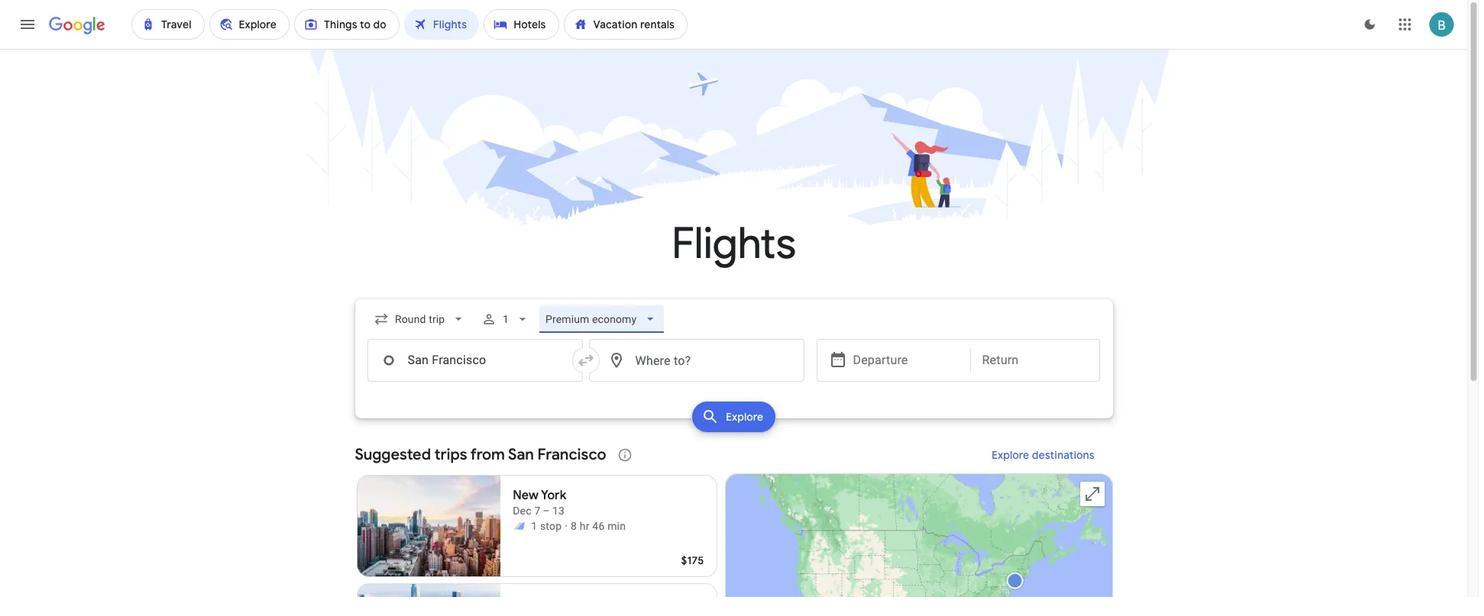Task type: vqa. For each thing, say whether or not it's contained in the screenshot.
google image
no



Task type: locate. For each thing, give the bounding box(es) containing it.
0 horizontal spatial explore
[[726, 410, 764, 424]]

 image inside suggested trips from san francisco region
[[565, 519, 568, 534]]

1 horizontal spatial 1
[[531, 520, 537, 533]]

explore inside flight 'search box'
[[726, 410, 764, 424]]

1
[[503, 313, 509, 326], [531, 520, 537, 533]]

explore
[[726, 410, 764, 424], [992, 449, 1029, 462]]

francisco
[[538, 446, 606, 465]]

0 vertical spatial 1
[[503, 313, 509, 326]]

None text field
[[367, 339, 583, 382]]

explore for explore destinations
[[992, 449, 1029, 462]]

1 vertical spatial 1
[[531, 520, 537, 533]]

explore left "destinations"
[[992, 449, 1029, 462]]

explore button
[[692, 402, 776, 433]]

stop
[[540, 520, 562, 533]]

explore down where to? text box
[[726, 410, 764, 424]]

7 – 13
[[534, 505, 565, 517]]

1 inside suggested trips from san francisco region
[[531, 520, 537, 533]]

1 for 1 stop
[[531, 520, 537, 533]]

san
[[508, 446, 534, 465]]

explore inside suggested trips from san francisco region
[[992, 449, 1029, 462]]

1 inside popup button
[[503, 313, 509, 326]]

1 for 1
[[503, 313, 509, 326]]

None field
[[367, 306, 472, 333], [539, 306, 664, 333], [367, 306, 472, 333], [539, 306, 664, 333]]

8
[[571, 520, 577, 533]]

1 vertical spatial explore
[[992, 449, 1029, 462]]

explore for explore
[[726, 410, 764, 424]]

1 horizontal spatial explore
[[992, 449, 1029, 462]]

46
[[593, 520, 605, 533]]

explore destinations button
[[973, 437, 1113, 474]]

1 stop
[[531, 520, 562, 533]]

new york dec 7 – 13
[[513, 488, 566, 517]]

flights
[[672, 217, 796, 271]]

change appearance image
[[1352, 6, 1389, 43]]

175 US dollars text field
[[681, 554, 704, 568]]

0 horizontal spatial 1
[[503, 313, 509, 326]]

0 vertical spatial explore
[[726, 410, 764, 424]]

destinations
[[1032, 449, 1095, 462]]

8 hr 46 min
[[571, 520, 626, 533]]

 image
[[565, 519, 568, 534]]



Task type: describe. For each thing, give the bounding box(es) containing it.
york
[[541, 488, 566, 504]]

suggested trips from san francisco
[[355, 446, 606, 465]]

from
[[471, 446, 505, 465]]

1 button
[[475, 301, 536, 338]]

suggested
[[355, 446, 431, 465]]

new
[[513, 488, 539, 504]]

suggested trips from san francisco region
[[355, 437, 1113, 598]]

trips
[[435, 446, 467, 465]]

Departure text field
[[853, 340, 959, 381]]

$175
[[681, 554, 704, 568]]

Flight search field
[[343, 300, 1125, 437]]

main menu image
[[18, 15, 37, 34]]

Where to? text field
[[589, 339, 804, 382]]

frontier and spirit image
[[513, 520, 525, 533]]

dec
[[513, 505, 532, 517]]

Return text field
[[982, 340, 1088, 381]]

min
[[608, 520, 626, 533]]

hr
[[580, 520, 590, 533]]

explore destinations
[[992, 449, 1095, 462]]



